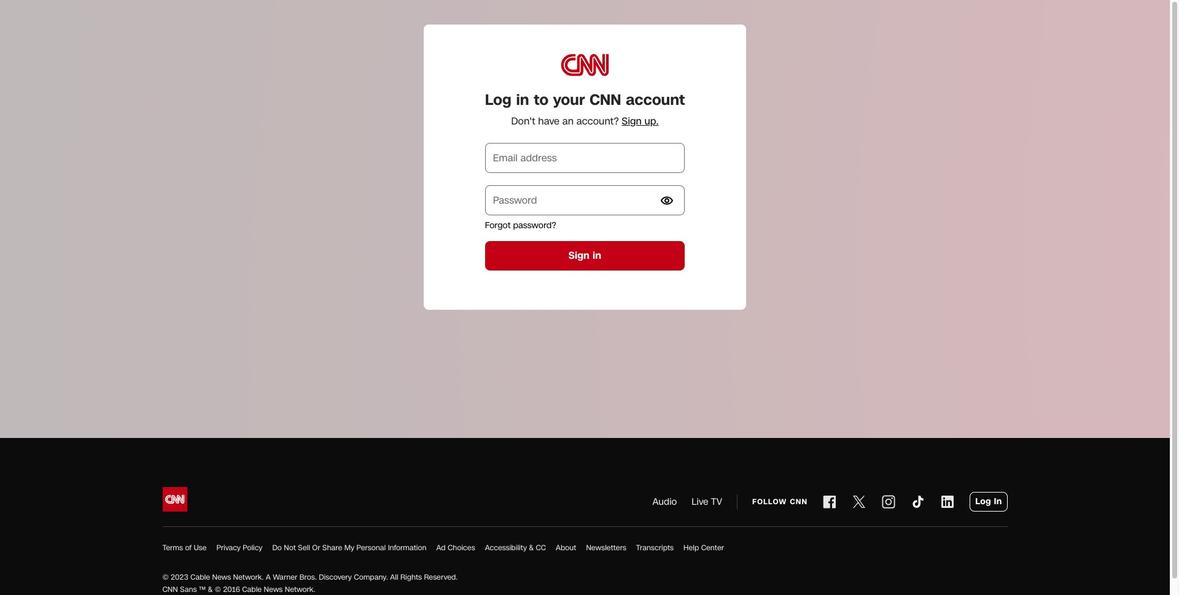 Task type: describe. For each thing, give the bounding box(es) containing it.
0 vertical spatial ©
[[162, 573, 169, 583]]

newsletters
[[586, 544, 626, 553]]

audio link
[[653, 496, 677, 509]]

password?
[[513, 220, 556, 232]]

of
[[185, 544, 192, 553]]

policy
[[243, 544, 263, 553]]

terms of use link
[[162, 542, 207, 555]]

bros.
[[300, 573, 317, 583]]

center
[[701, 544, 724, 553]]

instagram image
[[881, 495, 896, 510]]

forgot                         password? button
[[485, 220, 556, 232]]

sign inside button
[[569, 249, 590, 263]]

cc
[[536, 544, 546, 553]]

ad
[[436, 544, 446, 553]]

2023
[[171, 573, 188, 583]]

terms of use
[[162, 544, 207, 553]]

forgot                         password?
[[485, 220, 556, 232]]

1 vertical spatial cnn
[[790, 498, 808, 507]]

log in link
[[970, 493, 1008, 512]]

not
[[284, 544, 296, 553]]

log in to your cnn account main content
[[143, 0, 1027, 439]]

a
[[266, 573, 271, 583]]

cnn inside the © 2023 cable news network. a warner bros. discovery company. all rights reserved. cnn sans ™ & © 2016 cable news network.
[[162, 585, 178, 595]]

do
[[272, 544, 282, 553]]

rights
[[401, 573, 422, 583]]

an
[[562, 114, 574, 128]]

information
[[388, 544, 427, 553]]

accessibility & cc link
[[485, 542, 546, 555]]

account?
[[577, 114, 619, 128]]

accessibility
[[485, 544, 527, 553]]

forgot
[[485, 220, 511, 232]]

company.
[[354, 573, 388, 583]]

in
[[994, 496, 1002, 508]]

don't
[[511, 114, 535, 128]]

facebook image
[[823, 495, 837, 510]]

my
[[344, 544, 354, 553]]

© 2023 cable news network. a warner bros. discovery company. all rights reserved. cnn sans ™ & © 2016 cable news network.
[[162, 573, 458, 595]]

to
[[534, 90, 549, 111]]

newsletters link
[[586, 542, 626, 555]]

about
[[556, 544, 576, 553]]

warner
[[273, 573, 297, 583]]

help center link
[[684, 542, 724, 555]]

1 horizontal spatial news
[[264, 585, 283, 595]]

ad choices link
[[436, 542, 475, 555]]

log for in
[[485, 90, 511, 111]]

use
[[194, 544, 207, 553]]

transcripts
[[636, 544, 674, 553]]

audio
[[653, 496, 677, 509]]

accessibility & cc
[[485, 544, 546, 553]]

share
[[322, 544, 342, 553]]

do not sell or share my personal information link
[[272, 542, 427, 555]]

sell
[[298, 544, 310, 553]]

have
[[538, 114, 560, 128]]

0 horizontal spatial cable
[[190, 573, 210, 583]]

help center
[[684, 544, 724, 553]]

log for in
[[975, 496, 991, 508]]

live
[[692, 496, 709, 509]]

Password password field
[[485, 185, 685, 216]]

in for log
[[516, 90, 529, 111]]



Task type: vqa. For each thing, say whether or not it's contained in the screenshot.
topmost on
no



Task type: locate. For each thing, give the bounding box(es) containing it.
terms
[[162, 544, 183, 553]]

network. down bros.
[[285, 585, 315, 595]]

log
[[485, 90, 511, 111], [975, 496, 991, 508]]

1 horizontal spatial cable
[[242, 585, 262, 595]]

log left in
[[975, 496, 991, 508]]

live tv link
[[692, 496, 722, 509]]

log up "don't"
[[485, 90, 511, 111]]

& right ™
[[208, 585, 213, 595]]

reserved.
[[424, 573, 458, 583]]

& left cc
[[529, 544, 534, 553]]

cnn right follow
[[790, 498, 808, 507]]

0 horizontal spatial sign
[[569, 249, 590, 263]]

discovery
[[319, 573, 352, 583]]

1 horizontal spatial cnn
[[590, 90, 621, 111]]

0 horizontal spatial cnn
[[162, 585, 178, 595]]

do not sell or share my personal information
[[272, 544, 427, 553]]

0 vertical spatial news
[[212, 573, 231, 583]]

cnn
[[590, 90, 621, 111], [790, 498, 808, 507], [162, 585, 178, 595]]

sign
[[622, 114, 642, 128], [569, 249, 590, 263]]

in inside log in to your cnn account don't have an account? sign up.
[[516, 90, 529, 111]]

help
[[684, 544, 699, 553]]

in inside button
[[593, 249, 601, 263]]

0 horizontal spatial log
[[485, 90, 511, 111]]

Email address email field
[[485, 143, 685, 173]]

1 vertical spatial network.
[[285, 585, 315, 595]]

news up 2016 on the left
[[212, 573, 231, 583]]

0 vertical spatial &
[[529, 544, 534, 553]]

privacy policy
[[216, 544, 263, 553]]

0 vertical spatial network.
[[233, 573, 264, 583]]

1 horizontal spatial in
[[593, 249, 601, 263]]

2 vertical spatial cnn
[[162, 585, 178, 595]]

sign in button
[[485, 241, 685, 271]]

sign inside log in to your cnn account don't have an account? sign up.
[[622, 114, 642, 128]]

2016
[[223, 585, 240, 595]]

™
[[199, 585, 206, 595]]

sign in
[[569, 249, 601, 263]]

personal
[[357, 544, 386, 553]]

show password image
[[660, 193, 675, 208]]

follow
[[752, 498, 787, 507]]

twitter image
[[852, 495, 867, 510]]

up.
[[645, 114, 659, 128]]

live tv
[[692, 496, 722, 509]]

0 horizontal spatial network.
[[233, 573, 264, 583]]

tiktok image
[[911, 495, 926, 510]]

cnn up account? in the top of the page
[[590, 90, 621, 111]]

cable
[[190, 573, 210, 583], [242, 585, 262, 595]]

all
[[390, 573, 398, 583]]

0 vertical spatial in
[[516, 90, 529, 111]]

tv
[[711, 496, 722, 509]]

&
[[529, 544, 534, 553], [208, 585, 213, 595]]

in down password password field
[[593, 249, 601, 263]]

news down 'a'
[[264, 585, 283, 595]]

1 vertical spatial &
[[208, 585, 213, 595]]

1 vertical spatial news
[[264, 585, 283, 595]]

0 horizontal spatial news
[[212, 573, 231, 583]]

0 vertical spatial cnn
[[590, 90, 621, 111]]

in
[[516, 90, 529, 111], [593, 249, 601, 263]]

log in to your cnn account don't have an account? sign up.
[[485, 90, 685, 128]]

choices
[[448, 544, 475, 553]]

in left the 'to'
[[516, 90, 529, 111]]

© left 2023
[[162, 573, 169, 583]]

or
[[312, 544, 320, 553]]

your
[[553, 90, 585, 111]]

privacy
[[216, 544, 241, 553]]

about link
[[556, 542, 576, 555]]

1 vertical spatial log
[[975, 496, 991, 508]]

privacy policy link
[[216, 542, 263, 555]]

transcripts link
[[636, 542, 674, 555]]

1 horizontal spatial &
[[529, 544, 534, 553]]

account
[[626, 90, 685, 111]]

2 horizontal spatial cnn
[[790, 498, 808, 507]]

linkedin image
[[940, 495, 955, 510]]

sign down password password field
[[569, 249, 590, 263]]

in for sign
[[593, 249, 601, 263]]

0 vertical spatial log
[[485, 90, 511, 111]]

follow cnn
[[752, 498, 808, 507]]

sign left up.
[[622, 114, 642, 128]]

log inside log in to your cnn account don't have an account? sign up.
[[485, 90, 511, 111]]

© left 2016 on the left
[[215, 585, 221, 595]]

1 vertical spatial ©
[[215, 585, 221, 595]]

1 horizontal spatial network.
[[285, 585, 315, 595]]

0 horizontal spatial in
[[516, 90, 529, 111]]

sans
[[180, 585, 197, 595]]

news
[[212, 573, 231, 583], [264, 585, 283, 595]]

log in
[[975, 496, 1002, 508]]

cable right 2016 on the left
[[242, 585, 262, 595]]

1 horizontal spatial ©
[[215, 585, 221, 595]]

ad choices
[[436, 544, 475, 553]]

cnn inside log in to your cnn account don't have an account? sign up.
[[590, 90, 621, 111]]

0 vertical spatial cable
[[190, 573, 210, 583]]

1 vertical spatial in
[[593, 249, 601, 263]]

1 horizontal spatial log
[[975, 496, 991, 508]]

cable up ™
[[190, 573, 210, 583]]

0 horizontal spatial &
[[208, 585, 213, 595]]

network.
[[233, 573, 264, 583], [285, 585, 315, 595]]

0 vertical spatial sign
[[622, 114, 642, 128]]

1 vertical spatial sign
[[569, 249, 590, 263]]

1 horizontal spatial sign
[[622, 114, 642, 128]]

& inside the © 2023 cable news network. a warner bros. discovery company. all rights reserved. cnn sans ™ & © 2016 cable news network.
[[208, 585, 213, 595]]

sign up. link
[[622, 114, 659, 128]]

©
[[162, 573, 169, 583], [215, 585, 221, 595]]

1 vertical spatial cable
[[242, 585, 262, 595]]

cnn down 2023
[[162, 585, 178, 595]]

0 horizontal spatial ©
[[162, 573, 169, 583]]

network. left 'a'
[[233, 573, 264, 583]]



